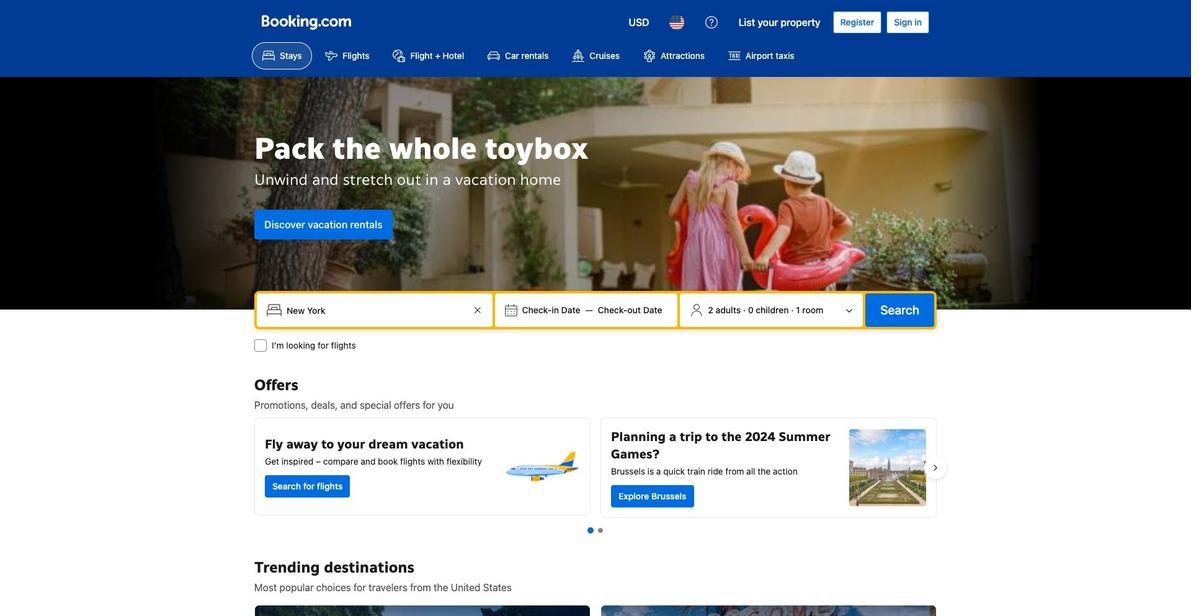 Task type: locate. For each thing, give the bounding box(es) containing it.
region
[[244, 413, 947, 523]]

Where are you going? field
[[282, 299, 470, 321]]

fly away to your dream vacation image
[[503, 428, 580, 505]]

progress bar
[[588, 527, 603, 534]]

main content
[[244, 375, 947, 616]]



Task type: vqa. For each thing, say whether or not it's contained in the screenshot.
taxis
no



Task type: describe. For each thing, give the bounding box(es) containing it.
explore brussels image
[[849, 429, 926, 506]]

booking.com image
[[262, 15, 351, 30]]



